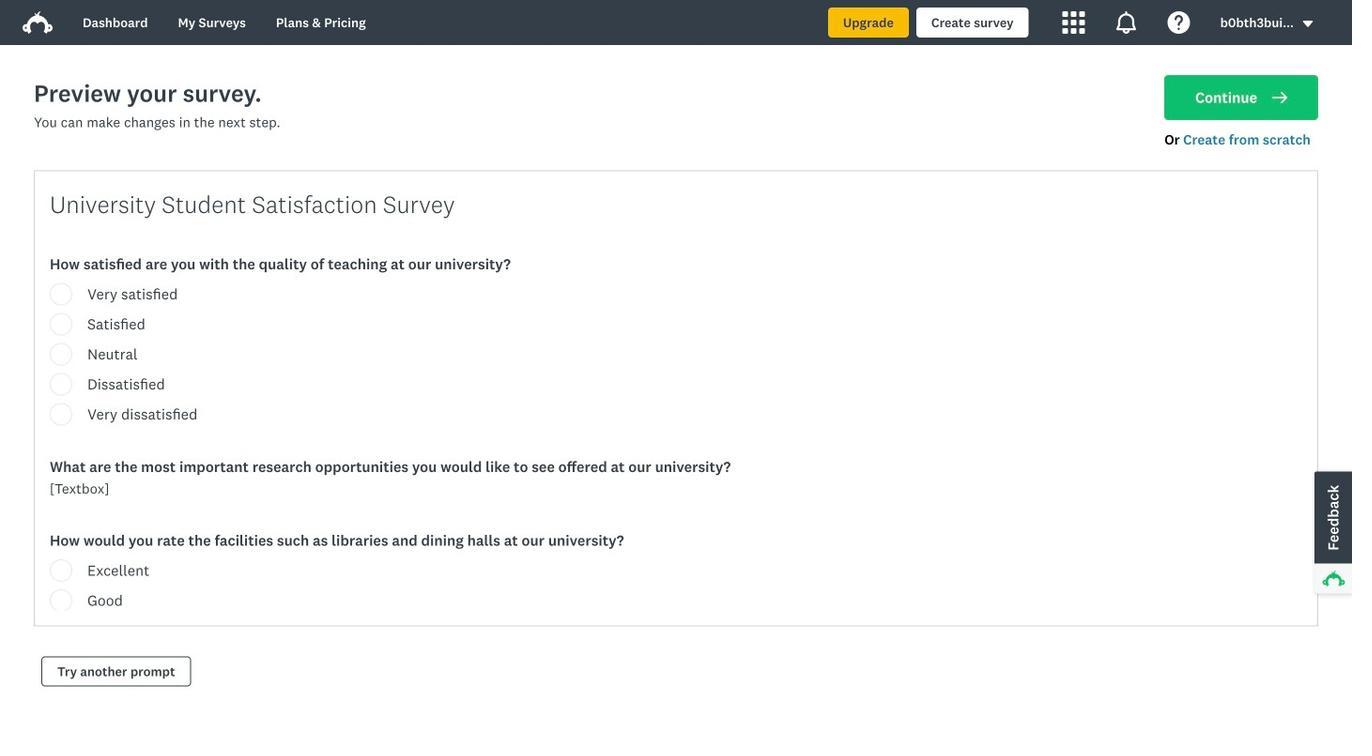Task type: vqa. For each thing, say whether or not it's contained in the screenshot.
2nd ChevronRight icon from the bottom
no



Task type: locate. For each thing, give the bounding box(es) containing it.
1 brand logo image from the top
[[23, 8, 53, 38]]

products icon image
[[1063, 11, 1085, 34], [1063, 11, 1085, 34]]

dropdown arrow icon image
[[1302, 17, 1315, 31], [1303, 21, 1313, 27]]

brand logo image
[[23, 8, 53, 38], [23, 11, 53, 34]]



Task type: describe. For each thing, give the bounding box(es) containing it.
help icon image
[[1168, 11, 1191, 34]]

2 brand logo image from the top
[[23, 11, 53, 34]]

notification center icon image
[[1115, 11, 1138, 34]]



